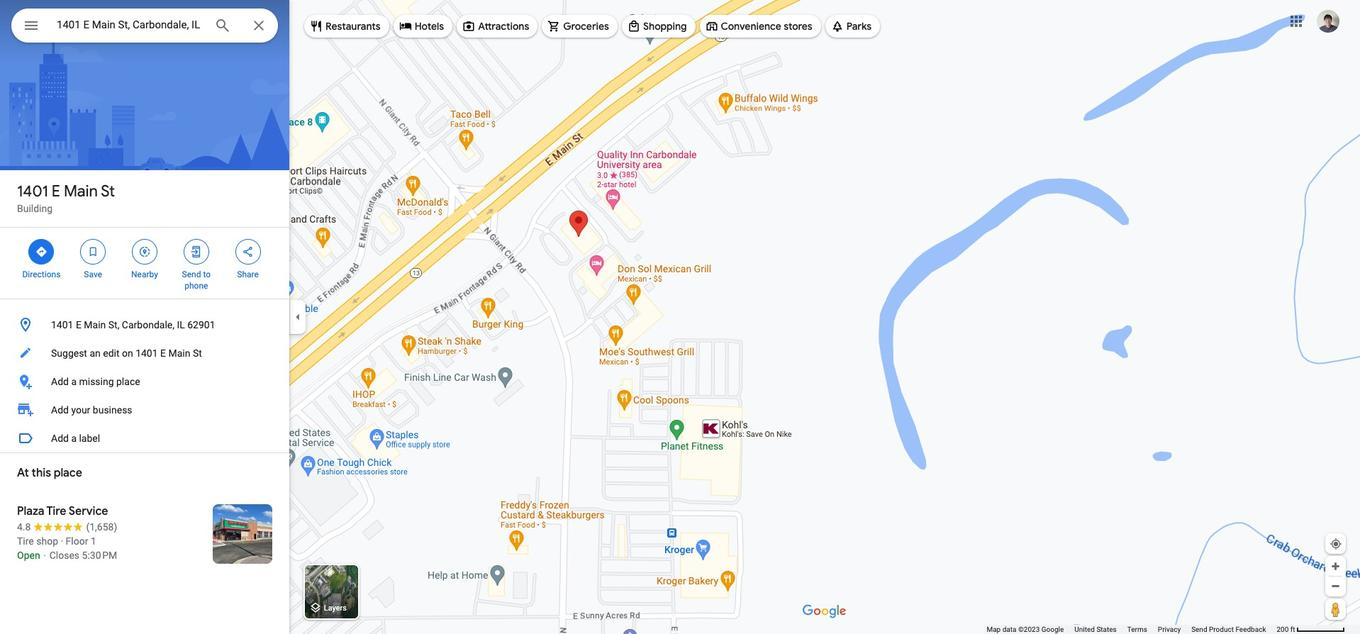 Task type: locate. For each thing, give the bounding box(es) containing it.
4.8
[[17, 521, 31, 533]]

e for st
[[52, 182, 60, 201]]

stores
[[784, 20, 813, 33]]

add left label at the bottom of the page
[[51, 433, 69, 444]]

2 vertical spatial e
[[160, 348, 166, 359]]

e inside 1401 e main st building
[[52, 182, 60, 201]]

1 vertical spatial 1401
[[51, 319, 73, 331]]

·
[[61, 535, 63, 547]]

1401 up building at the left of the page
[[17, 182, 48, 201]]

business
[[93, 404, 132, 416]]

1 vertical spatial send
[[1192, 626, 1208, 633]]

1401 e main st, carbondale, il 62901 button
[[0, 311, 289, 339]]

suggest an edit on 1401 e main st
[[51, 348, 202, 359]]

1 vertical spatial add
[[51, 404, 69, 416]]

1 a from the top
[[71, 376, 77, 387]]

attractions
[[478, 20, 529, 33]]

tire
[[47, 504, 66, 518], [17, 535, 34, 547]]

62901
[[187, 319, 215, 331]]

add left your
[[51, 404, 69, 416]]

at
[[17, 466, 29, 480]]

united states
[[1075, 626, 1117, 633]]

send up phone
[[182, 270, 201, 279]]

st
[[101, 182, 115, 201], [193, 348, 202, 359]]

add your business
[[51, 404, 132, 416]]

main up 
[[64, 182, 98, 201]]

place down on
[[116, 376, 140, 387]]

0 vertical spatial e
[[52, 182, 60, 201]]

show your location image
[[1330, 538, 1343, 550]]

send inside send to phone
[[182, 270, 201, 279]]

a left label at the bottom of the page
[[71, 433, 77, 444]]

tire shop · floor 1 open ⋅ closes 5:30 pm
[[17, 535, 117, 561]]

a for label
[[71, 433, 77, 444]]

0 horizontal spatial 1401
[[17, 182, 48, 201]]

2 horizontal spatial 1401
[[136, 348, 158, 359]]

0 horizontal spatial send
[[182, 270, 201, 279]]

1401 for st
[[17, 182, 48, 201]]

e
[[52, 182, 60, 201], [76, 319, 81, 331], [160, 348, 166, 359]]

2 add from the top
[[51, 404, 69, 416]]

edit
[[103, 348, 120, 359]]

1 vertical spatial tire
[[17, 535, 34, 547]]


[[35, 244, 48, 260]]

place right this
[[54, 466, 82, 480]]

product
[[1209, 626, 1234, 633]]

add a missing place
[[51, 376, 140, 387]]

0 vertical spatial st
[[101, 182, 115, 201]]

plaza
[[17, 504, 44, 518]]

a
[[71, 376, 77, 387], [71, 433, 77, 444]]

add a missing place button
[[0, 367, 289, 396]]

e up suggest
[[76, 319, 81, 331]]

footer containing map data ©2023 google
[[987, 625, 1277, 634]]

1 horizontal spatial tire
[[47, 504, 66, 518]]

1401 e main st, carbondale, il 62901
[[51, 319, 215, 331]]

e up building at the left of the page
[[52, 182, 60, 201]]

e down the carbondale,
[[160, 348, 166, 359]]

1 vertical spatial e
[[76, 319, 81, 331]]

convenience stores button
[[700, 9, 821, 43]]

footer inside google maps element
[[987, 625, 1277, 634]]

1 horizontal spatial send
[[1192, 626, 1208, 633]]

a for missing
[[71, 376, 77, 387]]

None field
[[57, 16, 203, 33]]

tire up 4.8 stars 1,658 reviews image
[[47, 504, 66, 518]]

add
[[51, 376, 69, 387], [51, 404, 69, 416], [51, 433, 69, 444]]

layers
[[324, 604, 347, 613]]

0 horizontal spatial tire
[[17, 535, 34, 547]]

0 vertical spatial tire
[[47, 504, 66, 518]]

plaza tire service
[[17, 504, 108, 518]]

at this place
[[17, 466, 82, 480]]

suggest an edit on 1401 e main st button
[[0, 339, 289, 367]]

to
[[203, 270, 211, 279]]

1401 right on
[[136, 348, 158, 359]]

main down il
[[168, 348, 190, 359]]

add down suggest
[[51, 376, 69, 387]]

directions
[[22, 270, 61, 279]]

main left st,
[[84, 319, 106, 331]]

0 vertical spatial add
[[51, 376, 69, 387]]

2 vertical spatial 1401
[[136, 348, 158, 359]]

1401 e main st building
[[17, 182, 115, 214]]

groceries
[[563, 20, 609, 33]]

0 vertical spatial 1401
[[17, 182, 48, 201]]

your
[[71, 404, 90, 416]]

1 vertical spatial main
[[84, 319, 106, 331]]

1 add from the top
[[51, 376, 69, 387]]

groceries button
[[542, 9, 618, 43]]

place inside button
[[116, 376, 140, 387]]

st inside "suggest an edit on 1401 e main st" button
[[193, 348, 202, 359]]

il
[[177, 319, 185, 331]]

terms
[[1128, 626, 1147, 633]]

shopping
[[643, 20, 687, 33]]

1 horizontal spatial place
[[116, 376, 140, 387]]

1 horizontal spatial e
[[76, 319, 81, 331]]

map
[[987, 626, 1001, 633]]

0 vertical spatial send
[[182, 270, 201, 279]]

nearby
[[131, 270, 158, 279]]

1 vertical spatial st
[[193, 348, 202, 359]]

main inside 1401 e main st building
[[64, 182, 98, 201]]

1401 up suggest
[[51, 319, 73, 331]]

0 horizontal spatial st
[[101, 182, 115, 201]]

1 vertical spatial place
[[54, 466, 82, 480]]

service
[[69, 504, 108, 518]]

0 horizontal spatial place
[[54, 466, 82, 480]]

 button
[[11, 9, 51, 45]]

place
[[116, 376, 140, 387], [54, 466, 82, 480]]

a left missing
[[71, 376, 77, 387]]

google
[[1042, 626, 1064, 633]]

ft
[[1291, 626, 1295, 633]]

200 ft
[[1277, 626, 1295, 633]]

e for st,
[[76, 319, 81, 331]]

show street view coverage image
[[1326, 599, 1346, 620]]

hotels button
[[393, 9, 453, 43]]

2 a from the top
[[71, 433, 77, 444]]

3 add from the top
[[51, 433, 69, 444]]

1 horizontal spatial 1401
[[51, 319, 73, 331]]

1401 inside 1401 e main st building
[[17, 182, 48, 201]]

0 vertical spatial place
[[116, 376, 140, 387]]

0 vertical spatial main
[[64, 182, 98, 201]]

footer
[[987, 625, 1277, 634]]

0 vertical spatial a
[[71, 376, 77, 387]]

send inside send product feedback button
[[1192, 626, 1208, 633]]

send
[[182, 270, 201, 279], [1192, 626, 1208, 633]]

1 horizontal spatial st
[[193, 348, 202, 359]]

5:30 pm
[[82, 550, 117, 561]]

©2023
[[1018, 626, 1040, 633]]

restaurants
[[326, 20, 381, 33]]

0 horizontal spatial e
[[52, 182, 60, 201]]


[[242, 244, 254, 260]]

tire inside tire shop · floor 1 open ⋅ closes 5:30 pm
[[17, 535, 34, 547]]

1401
[[17, 182, 48, 201], [51, 319, 73, 331], [136, 348, 158, 359]]

2 vertical spatial add
[[51, 433, 69, 444]]

united
[[1075, 626, 1095, 633]]

send left product
[[1192, 626, 1208, 633]]

2 horizontal spatial e
[[160, 348, 166, 359]]

1 vertical spatial a
[[71, 433, 77, 444]]

attractions button
[[457, 9, 538, 43]]

send for send to phone
[[182, 270, 201, 279]]

label
[[79, 433, 100, 444]]


[[23, 16, 40, 35]]

shopping button
[[622, 9, 695, 43]]

main
[[64, 182, 98, 201], [84, 319, 106, 331], [168, 348, 190, 359]]

add a label button
[[0, 424, 289, 452]]

tire down 4.8
[[17, 535, 34, 547]]



Task type: describe. For each thing, give the bounding box(es) containing it.
1
[[91, 535, 96, 547]]

google maps element
[[0, 0, 1360, 634]]

send to phone
[[182, 270, 211, 291]]

google account: nolan park  
(nolan.park@adept.ai) image
[[1317, 10, 1340, 32]]

send product feedback
[[1192, 626, 1266, 633]]

4.8 stars 1,658 reviews image
[[17, 520, 117, 534]]

200 ft button
[[1277, 626, 1345, 633]]

add your business link
[[0, 396, 289, 424]]

main for st,
[[84, 319, 106, 331]]

states
[[1097, 626, 1117, 633]]

st,
[[108, 319, 119, 331]]

privacy button
[[1158, 625, 1181, 634]]

restaurants button
[[304, 9, 389, 43]]

convenience
[[721, 20, 782, 33]]

parks button
[[825, 9, 880, 43]]

convenience stores
[[721, 20, 813, 33]]

zoom out image
[[1331, 581, 1341, 592]]

actions for 1401 e main st region
[[0, 228, 289, 299]]


[[138, 244, 151, 260]]

missing
[[79, 376, 114, 387]]


[[190, 244, 203, 260]]

zoom in image
[[1331, 561, 1341, 572]]

map data ©2023 google
[[987, 626, 1064, 633]]


[[87, 244, 99, 260]]

phone
[[185, 281, 208, 291]]

1401 E Main St, Carbondale, IL 62901 field
[[11, 9, 278, 43]]

 search field
[[11, 9, 278, 45]]

add for add a missing place
[[51, 376, 69, 387]]

add for add your business
[[51, 404, 69, 416]]

(1,658)
[[86, 521, 117, 533]]

this
[[32, 466, 51, 480]]

1401 for st,
[[51, 319, 73, 331]]

add a label
[[51, 433, 100, 444]]

feedback
[[1236, 626, 1266, 633]]

closes
[[49, 550, 79, 561]]

send for send product feedback
[[1192, 626, 1208, 633]]

add for add a label
[[51, 433, 69, 444]]

st inside 1401 e main st building
[[101, 182, 115, 201]]

collapse side panel image
[[290, 309, 306, 325]]

share
[[237, 270, 259, 279]]

united states button
[[1075, 625, 1117, 634]]

on
[[122, 348, 133, 359]]

shop
[[36, 535, 58, 547]]

privacy
[[1158, 626, 1181, 633]]

save
[[84, 270, 102, 279]]

an
[[90, 348, 101, 359]]

terms button
[[1128, 625, 1147, 634]]

suggest
[[51, 348, 87, 359]]

1401 e main st main content
[[0, 0, 289, 634]]

none field inside 1401 e main st, carbondale, il 62901 field
[[57, 16, 203, 33]]

building
[[17, 203, 53, 214]]

200
[[1277, 626, 1289, 633]]

main for st
[[64, 182, 98, 201]]

hotels
[[415, 20, 444, 33]]

2 vertical spatial main
[[168, 348, 190, 359]]

⋅
[[43, 550, 47, 561]]

parks
[[847, 20, 872, 33]]

data
[[1003, 626, 1017, 633]]

floor
[[66, 535, 88, 547]]

carbondale,
[[122, 319, 174, 331]]

send product feedback button
[[1192, 625, 1266, 634]]

open
[[17, 550, 40, 561]]



Task type: vqa. For each thing, say whether or not it's contained in the screenshot.
stores
yes



